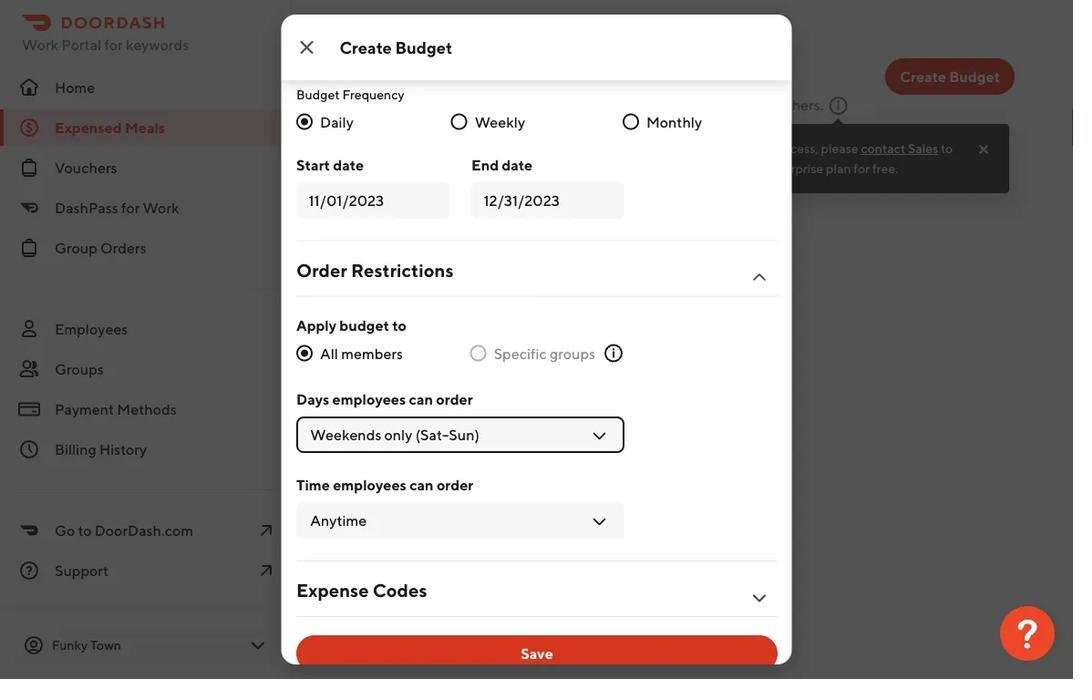 Task type: vqa. For each thing, say whether or not it's contained in the screenshot.
ADD
no



Task type: describe. For each thing, give the bounding box(es) containing it.
weekly
[[475, 113, 525, 130]]

has
[[463, 151, 486, 168]]

upgrade
[[681, 161, 730, 176]]

billing
[[55, 441, 97, 458]]

home link
[[0, 69, 292, 106]]

work portal for keywords
[[22, 36, 189, 53]]

free.
[[873, 161, 899, 176]]

access,
[[778, 141, 819, 156]]

specific groups
[[494, 345, 595, 362]]

enterprise
[[764, 161, 824, 176]]

you've created 1 out of 10 of your allotted expensed meals and vouchers.
[[350, 96, 824, 114]]

meals
[[691, 96, 730, 114]]

employees link
[[0, 311, 292, 348]]

specific
[[494, 345, 547, 362]]

close section button image
[[749, 267, 770, 289]]

billing history
[[55, 441, 147, 458]]

1 horizontal spatial work
[[143, 199, 179, 217]]

apply
[[296, 317, 336, 334]]

0 vertical spatial for
[[104, 36, 123, 53]]

open resource center image
[[1001, 607, 1055, 661]]

budget frequency
[[296, 87, 404, 102]]

billing history link
[[0, 431, 292, 468]]

restrictions
[[351, 260, 453, 281]]

please
[[821, 141, 859, 156]]

contact sales link
[[862, 140, 939, 158]]

support
[[55, 562, 109, 580]]

members
[[341, 345, 403, 362]]

0 vertical spatial expensed
[[350, 59, 481, 94]]

expensed inside 'expensed meals' link
[[55, 119, 122, 136]]

to get unlimited access, please contact sales
[[681, 141, 939, 156]]

Weekly radio
[[451, 114, 467, 130]]

orders
[[100, 239, 147, 257]]

create inside button
[[900, 68, 947, 85]]

vouchers
[[55, 159, 117, 177]]

End date text field
[[483, 189, 612, 211]]

dashpass for work link
[[0, 190, 292, 226]]

dashpass
[[55, 199, 118, 217]]

10
[[502, 96, 518, 114]]

groups link
[[0, 351, 292, 388]]

All members radio
[[296, 345, 312, 362]]

created
[[397, 96, 448, 114]]

1 vertical spatial expensed meals
[[55, 119, 165, 136]]

order for days employees can order
[[436, 391, 473, 408]]

close tooltip image
[[977, 142, 992, 157]]

order restrictions
[[296, 260, 453, 281]]

expense
[[296, 580, 369, 602]]

date for end date
[[502, 156, 532, 173]]

sales
[[909, 141, 939, 156]]

1 vertical spatial budget
[[339, 317, 389, 334]]

budget up daily radio
[[296, 87, 339, 102]]

vouchers link
[[0, 150, 292, 186]]

keywords
[[126, 36, 189, 53]]

get
[[698, 141, 717, 156]]

Daily radio
[[296, 114, 312, 130]]

group orders link
[[0, 230, 292, 266]]

time
[[296, 477, 330, 494]]

groups
[[550, 345, 595, 362]]

to up members
[[392, 317, 406, 334]]

an
[[747, 161, 761, 176]]

order
[[296, 260, 347, 281]]

expensed meals link
[[0, 109, 292, 146]]

portal
[[61, 36, 101, 53]]

contact
[[862, 141, 906, 156]]

start date
[[296, 156, 364, 173]]

dashpass for work
[[55, 199, 179, 217]]

and
[[732, 96, 757, 114]]

recurring
[[349, 41, 408, 56]]

expense codes-open section button image
[[749, 587, 770, 609]]

support link
[[0, 553, 292, 589]]

go to doordash.com link
[[0, 513, 292, 549]]

0 vertical spatial order
[[373, 151, 409, 168]]

out
[[460, 96, 482, 114]]

go
[[55, 522, 75, 540]]

methods
[[117, 401, 177, 418]]

home
[[55, 79, 95, 96]]



Task type: locate. For each thing, give the bounding box(es) containing it.
start
[[296, 156, 330, 173]]

0 vertical spatial work
[[22, 36, 58, 53]]

budget left has
[[412, 151, 461, 168]]

meals up vouchers "link"
[[125, 119, 165, 136]]

for
[[104, 36, 123, 53], [854, 161, 870, 176], [121, 199, 140, 217]]

0 horizontal spatial expensed meals
[[55, 119, 165, 136]]

plan
[[826, 161, 852, 176]]

1 vertical spatial expensed
[[55, 119, 122, 136]]

dialog
[[281, 0, 792, 672]]

days
[[296, 391, 329, 408]]

frequency
[[342, 87, 404, 102]]

1 horizontal spatial expensed
[[350, 59, 481, 94]]

date for start date
[[333, 156, 364, 173]]

0 vertical spatial can
[[409, 391, 433, 408]]

employees right time
[[333, 477, 406, 494]]

0 horizontal spatial date
[[333, 156, 364, 173]]

1 vertical spatial create
[[900, 68, 947, 85]]

1 vertical spatial create budget
[[900, 68, 1001, 85]]

1 can from the top
[[409, 391, 433, 408]]

work left portal
[[22, 36, 58, 53]]

dialog containing order restrictions
[[281, 0, 792, 672]]

employees
[[55, 321, 128, 338]]

1 vertical spatial employees
[[333, 477, 406, 494]]

to left an
[[733, 161, 745, 176]]

budget type
[[296, 10, 368, 25]]

Monthly radio
[[623, 114, 639, 130]]

create
[[340, 37, 392, 57], [900, 68, 947, 85]]

tooltip containing to get unlimited access, please
[[667, 119, 1010, 193]]

group orders
[[55, 239, 147, 257]]

all
[[320, 345, 338, 362]]

1 date from the left
[[333, 156, 364, 173]]

been
[[489, 151, 523, 168]]

meals
[[487, 59, 565, 94], [125, 119, 165, 136]]

of right the '10'
[[520, 96, 534, 114]]

1 vertical spatial order
[[436, 391, 473, 408]]

to right sales
[[941, 141, 953, 156]]

tooltip
[[667, 119, 1010, 193]]

of left the '10'
[[485, 96, 499, 114]]

save
[[521, 645, 553, 663]]

budget
[[296, 10, 339, 25], [395, 37, 453, 57], [950, 68, 1001, 85], [296, 87, 339, 102]]

expensed
[[350, 59, 481, 94], [55, 119, 122, 136]]

expensed
[[624, 96, 688, 114]]

1 horizontal spatial budget
[[412, 151, 461, 168]]

2 can from the top
[[409, 477, 433, 494]]

doordash.com
[[95, 522, 193, 540]]

1 horizontal spatial expensed meals
[[350, 59, 565, 94]]

0 horizontal spatial of
[[485, 96, 499, 114]]

your
[[537, 96, 566, 114]]

budget up all members at the bottom left of the page
[[339, 317, 389, 334]]

payment methods
[[55, 401, 177, 418]]

employees down members
[[332, 391, 406, 408]]

Start date text field
[[308, 189, 437, 211]]

work down vouchers "link"
[[143, 199, 179, 217]]

employees for days
[[332, 391, 406, 408]]

of
[[485, 96, 499, 114], [520, 96, 534, 114]]

create up sales
[[900, 68, 947, 85]]

close create budget image
[[296, 36, 318, 58]]

no order budget has been added.
[[350, 151, 572, 168]]

employees for time
[[333, 477, 406, 494]]

date right end
[[502, 156, 532, 173]]

days employees can order
[[296, 391, 473, 408]]

1
[[451, 96, 457, 114]]

to upgrade to an enterprise plan for free.
[[681, 141, 953, 176]]

0 vertical spatial expensed meals
[[350, 59, 565, 94]]

create budget button
[[886, 58, 1015, 95]]

no
[[350, 151, 370, 168]]

expensed up "created"
[[350, 59, 481, 94]]

expensed up vouchers
[[55, 119, 122, 136]]

to right go
[[78, 522, 92, 540]]

create budget down type on the left top of page
[[340, 37, 453, 57]]

can for time employees can order
[[409, 477, 433, 494]]

2 date from the left
[[502, 156, 532, 173]]

create down type on the left top of page
[[340, 37, 392, 57]]

order
[[373, 151, 409, 168], [436, 391, 473, 408], [436, 477, 473, 494]]

0 horizontal spatial create
[[340, 37, 392, 57]]

you've
[[350, 96, 394, 114]]

2 of from the left
[[520, 96, 534, 114]]

time employees can order
[[296, 477, 473, 494]]

save button
[[296, 636, 778, 672]]

codes
[[372, 580, 427, 602]]

0 vertical spatial create budget
[[340, 37, 453, 57]]

go to doordash.com
[[55, 522, 193, 540]]

vouchers.
[[760, 96, 824, 114]]

expense codes
[[296, 580, 427, 602]]

groups
[[55, 361, 104, 378]]

2 vertical spatial for
[[121, 199, 140, 217]]

0 vertical spatial employees
[[332, 391, 406, 408]]

added.
[[526, 151, 572, 168]]

budget up "created"
[[395, 37, 453, 57]]

0 horizontal spatial create budget
[[340, 37, 453, 57]]

allotted
[[569, 96, 621, 114]]

daily
[[320, 113, 353, 130]]

all members
[[320, 345, 403, 362]]

date right start
[[333, 156, 364, 173]]

0 vertical spatial meals
[[487, 59, 565, 94]]

order for time employees can order
[[436, 477, 473, 494]]

create budget inside button
[[900, 68, 1001, 85]]

0 vertical spatial create
[[340, 37, 392, 57]]

monthly
[[646, 113, 702, 130]]

for up orders
[[121, 199, 140, 217]]

Specific groups radio
[[470, 345, 486, 362]]

meals up the '10'
[[487, 59, 565, 94]]

can for days employees can order
[[409, 391, 433, 408]]

2 employees from the top
[[333, 477, 406, 494]]

1 horizontal spatial create
[[900, 68, 947, 85]]

end date
[[471, 156, 532, 173]]

0 horizontal spatial budget
[[339, 317, 389, 334]]

for inside to upgrade to an enterprise plan for free.
[[854, 161, 870, 176]]

apply budget to
[[296, 317, 406, 334]]

1 horizontal spatial of
[[520, 96, 534, 114]]

to
[[941, 141, 953, 156], [733, 161, 745, 176], [392, 317, 406, 334], [78, 522, 92, 540]]

payment
[[55, 401, 114, 418]]

history
[[99, 441, 147, 458]]

1 horizontal spatial create budget
[[900, 68, 1001, 85]]

end
[[471, 156, 499, 173]]

1 vertical spatial meals
[[125, 119, 165, 136]]

payment methods link
[[0, 391, 292, 428]]

2 vertical spatial order
[[436, 477, 473, 494]]

None button
[[449, 34, 624, 63]]

budget inside create budget button
[[950, 68, 1001, 85]]

1 vertical spatial can
[[409, 477, 433, 494]]

expensed meals up 1
[[350, 59, 565, 94]]

create budget up sales
[[900, 68, 1001, 85]]

0 horizontal spatial expensed
[[55, 119, 122, 136]]

0 horizontal spatial work
[[22, 36, 58, 53]]

to
[[681, 141, 695, 156]]

for right portal
[[104, 36, 123, 53]]

unlimited
[[720, 141, 775, 156]]

group
[[55, 239, 97, 257]]

0 horizontal spatial meals
[[125, 119, 165, 136]]

0 vertical spatial budget
[[412, 151, 461, 168]]

budget up close tooltip image
[[950, 68, 1001, 85]]

date
[[333, 156, 364, 173], [502, 156, 532, 173]]

for right "plan" at the right of page
[[854, 161, 870, 176]]

1 vertical spatial for
[[854, 161, 870, 176]]

1 vertical spatial work
[[143, 199, 179, 217]]

expensed meals up vouchers
[[55, 119, 165, 136]]

Recurring button
[[296, 34, 460, 63]]

type
[[342, 10, 368, 25]]

create inside dialog
[[340, 37, 392, 57]]

budget type option group
[[296, 34, 624, 63]]

employees
[[332, 391, 406, 408], [333, 477, 406, 494]]

1 horizontal spatial meals
[[487, 59, 565, 94]]

budget up "close create budget" icon on the left
[[296, 10, 339, 25]]

budget
[[412, 151, 461, 168], [339, 317, 389, 334]]

1 employees from the top
[[332, 391, 406, 408]]

1 horizontal spatial date
[[502, 156, 532, 173]]

1 of from the left
[[485, 96, 499, 114]]



